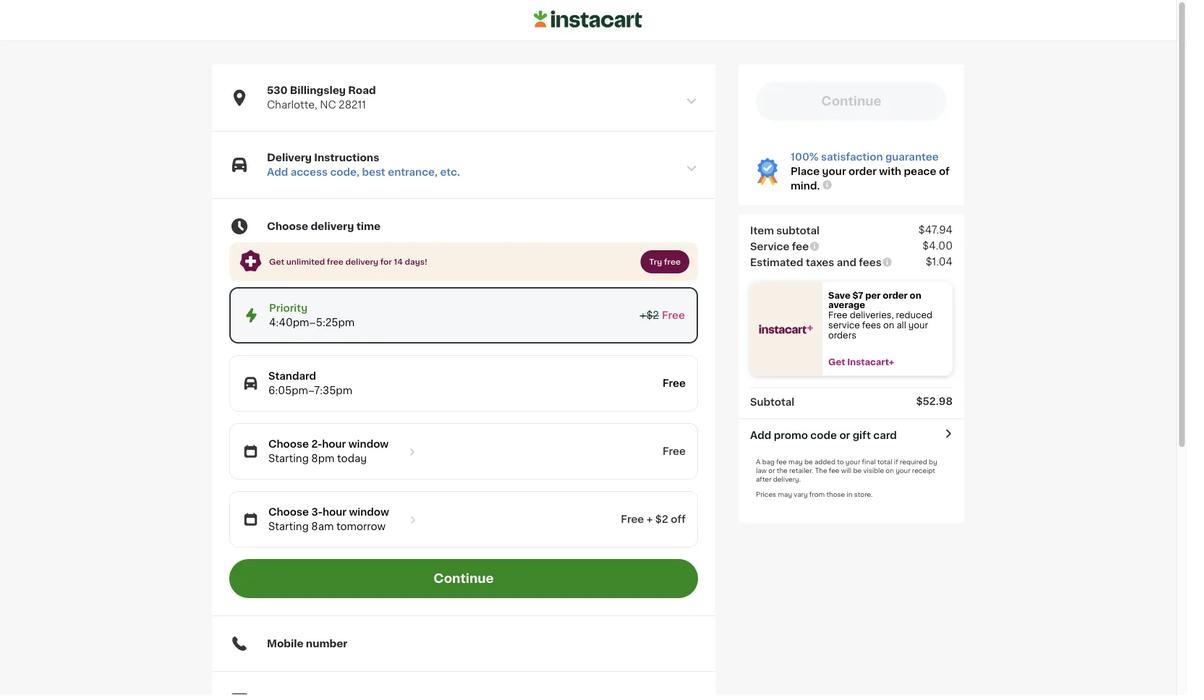 Task type: vqa. For each thing, say whether or not it's contained in the screenshot.
$0
no



Task type: describe. For each thing, give the bounding box(es) containing it.
item
[[751, 226, 774, 236]]

continue
[[434, 573, 494, 585]]

1 vertical spatial fee
[[777, 459, 787, 465]]

required
[[900, 459, 928, 465]]

priority
[[269, 303, 308, 314]]

+$2
[[640, 311, 659, 321]]

final
[[863, 459, 876, 465]]

days!
[[405, 258, 428, 266]]

delivery inside announcement region
[[346, 258, 379, 266]]

with
[[880, 166, 902, 177]]

best
[[362, 167, 386, 177]]

those
[[827, 492, 846, 498]]

$7
[[853, 291, 864, 300]]

prices may vary from those in store.
[[756, 492, 873, 498]]

try
[[650, 258, 663, 266]]

get instacart+ button
[[823, 358, 953, 368]]

taxes
[[806, 257, 835, 267]]

all
[[897, 321, 907, 330]]

free up off
[[663, 447, 686, 457]]

continue button
[[229, 560, 699, 599]]

choose 3-hour window starting 8am tomorrow
[[269, 508, 389, 532]]

a
[[756, 459, 761, 465]]

a bag fee may be added to your final total if required by law or the retailer. the fee will be visible on your receipt after delivery.
[[756, 459, 938, 483]]

announcement region
[[229, 242, 699, 282]]

free left the +
[[621, 515, 644, 525]]

the
[[816, 468, 828, 474]]

priority 4:40pm–5:25pm
[[269, 303, 355, 328]]

add inside button
[[751, 430, 772, 440]]

hour for 8pm
[[322, 439, 346, 450]]

order inside save $7 per order on average free deliveries, reduced service fees on all your orders
[[883, 291, 908, 300]]

your up will
[[846, 459, 861, 465]]

by
[[929, 459, 938, 465]]

instacart+
[[848, 358, 895, 367]]

tomorrow
[[337, 522, 386, 532]]

delivery.
[[774, 476, 801, 483]]

$47.94
[[919, 225, 953, 235]]

hour for 8am
[[323, 508, 347, 518]]

code
[[811, 430, 838, 440]]

your down if
[[896, 468, 911, 474]]

gift
[[853, 430, 871, 440]]

starting for choose 3-hour window starting 8am tomorrow
[[269, 522, 309, 532]]

service fee
[[751, 241, 809, 252]]

per
[[866, 291, 881, 300]]

satisfaction
[[822, 152, 883, 162]]

receipt
[[913, 468, 936, 474]]

added
[[815, 459, 836, 465]]

your inside place your order with peace of mind.
[[823, 166, 847, 177]]

100% satisfaction guarantee
[[791, 152, 939, 162]]

prices
[[756, 492, 777, 498]]

choose for choose delivery time
[[267, 222, 308, 232]]

service
[[751, 241, 790, 252]]

bag
[[763, 459, 775, 465]]

delivery instructions image
[[686, 162, 699, 175]]

0 vertical spatial delivery
[[311, 222, 354, 232]]

530 billingsley road charlotte, nc 28211
[[267, 85, 376, 110]]

from
[[810, 492, 825, 498]]

subtotal
[[777, 226, 820, 236]]

guarantee
[[886, 152, 939, 162]]

nc
[[320, 100, 336, 110]]

orders
[[829, 331, 857, 340]]

home image
[[534, 8, 643, 30]]

deliveries,
[[850, 311, 894, 320]]

window for today
[[349, 439, 389, 450]]

choose for choose 2-hour window starting 8pm today
[[269, 439, 309, 450]]

1 vertical spatial on
[[884, 321, 895, 330]]

100%
[[791, 152, 819, 162]]

free + $2 off
[[621, 515, 686, 525]]

to
[[838, 459, 844, 465]]

peace
[[905, 166, 937, 177]]

for
[[381, 258, 392, 266]]

unlimited
[[286, 258, 325, 266]]

or inside a bag fee may be added to your final total if required by law or the retailer. the fee will be visible on your receipt after delivery.
[[769, 468, 776, 474]]

choose delivery time
[[267, 222, 381, 232]]

vary
[[794, 492, 808, 498]]

today
[[337, 454, 367, 464]]

free right +$2
[[662, 311, 686, 321]]

store.
[[855, 492, 873, 498]]

+$2 free
[[640, 311, 686, 321]]

in
[[847, 492, 853, 498]]

code,
[[330, 167, 360, 177]]

charlotte,
[[267, 100, 318, 110]]

8pm
[[312, 454, 335, 464]]

after
[[756, 476, 772, 483]]

place your order with peace of mind.
[[791, 166, 950, 191]]

14
[[394, 258, 403, 266]]

2-
[[312, 439, 322, 450]]

0 horizontal spatial be
[[805, 459, 813, 465]]



Task type: locate. For each thing, give the bounding box(es) containing it.
get unlimited free delivery for 14 days!
[[269, 258, 428, 266]]

free right the unlimited
[[327, 258, 344, 266]]

window up tomorrow
[[349, 508, 389, 518]]

0 vertical spatial on
[[910, 291, 922, 300]]

or
[[840, 430, 851, 440], [769, 468, 776, 474]]

0 vertical spatial choose
[[267, 222, 308, 232]]

get left the unlimited
[[269, 258, 285, 266]]

1 vertical spatial starting
[[269, 522, 309, 532]]

0 horizontal spatial free
[[327, 258, 344, 266]]

fees
[[859, 257, 882, 267], [863, 321, 882, 330]]

or inside button
[[840, 430, 851, 440]]

1 vertical spatial be
[[854, 468, 862, 474]]

off
[[671, 515, 686, 525]]

window inside choose 3-hour window starting 8am tomorrow
[[349, 508, 389, 518]]

or left the gift
[[840, 430, 851, 440]]

hour inside choose 3-hour window starting 8am tomorrow
[[323, 508, 347, 518]]

0 vertical spatial or
[[840, 430, 851, 440]]

item subtotal
[[751, 226, 820, 236]]

get inside button
[[829, 358, 846, 367]]

estimated
[[751, 257, 804, 267]]

place
[[791, 166, 820, 177]]

get for get unlimited free delivery for 14 days!
[[269, 258, 285, 266]]

choose
[[267, 222, 308, 232], [269, 439, 309, 450], [269, 508, 309, 518]]

0 vertical spatial add
[[267, 167, 288, 177]]

your down reduced
[[909, 321, 929, 330]]

save
[[829, 291, 851, 300]]

530
[[267, 85, 288, 96]]

reduced
[[897, 311, 933, 320]]

free down +$2 free
[[663, 379, 686, 389]]

on left the all
[[884, 321, 895, 330]]

free up service
[[829, 311, 848, 320]]

starting left 8pm
[[269, 454, 309, 464]]

hour inside choose 2-hour window starting 8pm today
[[322, 439, 346, 450]]

2 vertical spatial choose
[[269, 508, 309, 518]]

0 vertical spatial get
[[269, 258, 285, 266]]

visible
[[864, 468, 885, 474]]

delivery
[[267, 153, 312, 163]]

0 horizontal spatial or
[[769, 468, 776, 474]]

etc.
[[440, 167, 460, 177]]

starting left 8am on the bottom of the page
[[269, 522, 309, 532]]

add up a
[[751, 430, 772, 440]]

1 vertical spatial delivery
[[346, 258, 379, 266]]

0 vertical spatial hour
[[322, 439, 346, 450]]

add inside delivery instructions add access code, best entrance, etc.
[[267, 167, 288, 177]]

choose for choose 3-hour window starting 8am tomorrow
[[269, 508, 309, 518]]

starting inside choose 3-hour window starting 8am tomorrow
[[269, 522, 309, 532]]

time
[[357, 222, 381, 232]]

1 starting from the top
[[269, 454, 309, 464]]

fees right and
[[859, 257, 882, 267]]

1 vertical spatial hour
[[323, 508, 347, 518]]

choose left 2-
[[269, 439, 309, 450]]

0 horizontal spatial add
[[267, 167, 288, 177]]

0 vertical spatial order
[[849, 166, 877, 177]]

delivery left time
[[311, 222, 354, 232]]

1 horizontal spatial fee
[[793, 241, 809, 252]]

get for get instacart+
[[829, 358, 846, 367]]

hour
[[322, 439, 346, 450], [323, 508, 347, 518]]

0 horizontal spatial get
[[269, 258, 285, 266]]

starting inside choose 2-hour window starting 8pm today
[[269, 454, 309, 464]]

+
[[647, 515, 653, 525]]

add promo code or gift card
[[751, 430, 897, 440]]

starting
[[269, 454, 309, 464], [269, 522, 309, 532]]

free inside save $7 per order on average free deliveries, reduced service fees on all your orders
[[829, 311, 848, 320]]

$2
[[656, 515, 669, 525]]

mind.
[[791, 181, 820, 191]]

if
[[895, 459, 899, 465]]

1 vertical spatial fees
[[863, 321, 882, 330]]

promo
[[774, 430, 809, 440]]

service
[[829, 321, 861, 330]]

free inside button
[[665, 258, 681, 266]]

hour up 8pm
[[322, 439, 346, 450]]

order
[[849, 166, 877, 177], [883, 291, 908, 300]]

order inside place your order with peace of mind.
[[849, 166, 877, 177]]

1 vertical spatial get
[[829, 358, 846, 367]]

estimated taxes and fees
[[751, 257, 882, 267]]

2 horizontal spatial fee
[[829, 468, 840, 474]]

1 vertical spatial or
[[769, 468, 776, 474]]

road
[[348, 85, 376, 96]]

1 horizontal spatial get
[[829, 358, 846, 367]]

1 vertical spatial add
[[751, 430, 772, 440]]

instructions
[[314, 153, 380, 163]]

on
[[910, 291, 922, 300], [884, 321, 895, 330], [886, 468, 895, 474]]

starting for choose 2-hour window starting 8pm today
[[269, 454, 309, 464]]

billingsley
[[290, 85, 346, 96]]

be up retailer. on the right of page
[[805, 459, 813, 465]]

1 horizontal spatial free
[[665, 258, 681, 266]]

0 vertical spatial window
[[349, 439, 389, 450]]

1 vertical spatial choose
[[269, 439, 309, 450]]

6:05pm–7:35pm
[[269, 386, 353, 396]]

1 vertical spatial order
[[883, 291, 908, 300]]

mobile
[[267, 639, 304, 649]]

retailer.
[[790, 468, 814, 474]]

0 horizontal spatial fee
[[777, 459, 787, 465]]

entrance,
[[388, 167, 438, 177]]

2 vertical spatial on
[[886, 468, 895, 474]]

fees inside save $7 per order on average free deliveries, reduced service fees on all your orders
[[863, 321, 882, 330]]

will
[[842, 468, 852, 474]]

2 hour from the top
[[323, 508, 347, 518]]

delivery instructions add access code, best entrance, etc.
[[267, 153, 460, 177]]

free right try in the right of the page
[[665, 258, 681, 266]]

the
[[777, 468, 788, 474]]

may
[[789, 459, 803, 465], [778, 492, 793, 498]]

window up today
[[349, 439, 389, 450]]

0 vertical spatial starting
[[269, 454, 309, 464]]

2 starting from the top
[[269, 522, 309, 532]]

order right per
[[883, 291, 908, 300]]

total
[[878, 459, 893, 465]]

fee down to
[[829, 468, 840, 474]]

1 horizontal spatial order
[[883, 291, 908, 300]]

window
[[349, 439, 389, 450], [349, 508, 389, 518]]

free
[[662, 311, 686, 321], [829, 311, 848, 320], [663, 379, 686, 389], [663, 447, 686, 457], [621, 515, 644, 525]]

1 vertical spatial window
[[349, 508, 389, 518]]

fees down the deliveries,
[[863, 321, 882, 330]]

1 horizontal spatial be
[[854, 468, 862, 474]]

choose 2-hour window starting 8pm today
[[269, 439, 389, 464]]

delivery address image
[[686, 95, 699, 108]]

get instacart+
[[829, 358, 895, 367]]

law
[[756, 468, 767, 474]]

get inside announcement region
[[269, 258, 285, 266]]

2 vertical spatial fee
[[829, 468, 840, 474]]

fee
[[793, 241, 809, 252], [777, 459, 787, 465], [829, 468, 840, 474]]

1 vertical spatial may
[[778, 492, 793, 498]]

may up retailer. on the right of page
[[789, 459, 803, 465]]

your up more info about 100% satisfaction guarantee image at the top right
[[823, 166, 847, 177]]

try free button
[[641, 250, 690, 274]]

your inside save $7 per order on average free deliveries, reduced service fees on all your orders
[[909, 321, 929, 330]]

choose inside choose 2-hour window starting 8pm today
[[269, 439, 309, 450]]

on inside a bag fee may be added to your final total if required by law or the retailer. the fee will be visible on your receipt after delivery.
[[886, 468, 895, 474]]

0 vertical spatial may
[[789, 459, 803, 465]]

delivery
[[311, 222, 354, 232], [346, 258, 379, 266]]

1 horizontal spatial or
[[840, 430, 851, 440]]

number
[[306, 639, 348, 649]]

standard
[[269, 371, 316, 382]]

of
[[940, 166, 950, 177]]

access
[[291, 167, 328, 177]]

28211
[[339, 100, 366, 110]]

window inside choose 2-hour window starting 8pm today
[[349, 439, 389, 450]]

0 vertical spatial fee
[[793, 241, 809, 252]]

0 vertical spatial fees
[[859, 257, 882, 267]]

choose inside choose 3-hour window starting 8am tomorrow
[[269, 508, 309, 518]]

card
[[874, 430, 897, 440]]

try free
[[650, 258, 681, 266]]

add promo code or gift card button
[[751, 428, 897, 443]]

and
[[837, 257, 857, 267]]

be right will
[[854, 468, 862, 474]]

average
[[829, 301, 866, 310]]

fee down "subtotal" on the top right of page
[[793, 241, 809, 252]]

8am
[[312, 522, 334, 532]]

be
[[805, 459, 813, 465], [854, 468, 862, 474]]

standard 6:05pm–7:35pm
[[269, 371, 353, 396]]

1 hour from the top
[[322, 439, 346, 450]]

on up reduced
[[910, 291, 922, 300]]

delivery left for
[[346, 258, 379, 266]]

choose up the unlimited
[[267, 222, 308, 232]]

on down total
[[886, 468, 895, 474]]

order down 100% satisfaction guarantee
[[849, 166, 877, 177]]

may down the 'delivery.'
[[778, 492, 793, 498]]

get down 'orders'
[[829, 358, 846, 367]]

0 horizontal spatial order
[[849, 166, 877, 177]]

subtotal
[[751, 397, 795, 407]]

add down delivery
[[267, 167, 288, 177]]

fee up the at bottom
[[777, 459, 787, 465]]

0 vertical spatial be
[[805, 459, 813, 465]]

choose left 3-
[[269, 508, 309, 518]]

more info about 100% satisfaction guarantee image
[[822, 179, 833, 191]]

add
[[267, 167, 288, 177], [751, 430, 772, 440]]

2 free from the left
[[665, 258, 681, 266]]

$1.04
[[926, 257, 953, 267]]

window for tomorrow
[[349, 508, 389, 518]]

or down bag
[[769, 468, 776, 474]]

may inside a bag fee may be added to your final total if required by law or the retailer. the fee will be visible on your receipt after delivery.
[[789, 459, 803, 465]]

1 free from the left
[[327, 258, 344, 266]]

your
[[823, 166, 847, 177], [909, 321, 929, 330], [846, 459, 861, 465], [896, 468, 911, 474]]

$52.98
[[917, 396, 953, 406]]

1 horizontal spatial add
[[751, 430, 772, 440]]

hour up 8am on the bottom of the page
[[323, 508, 347, 518]]



